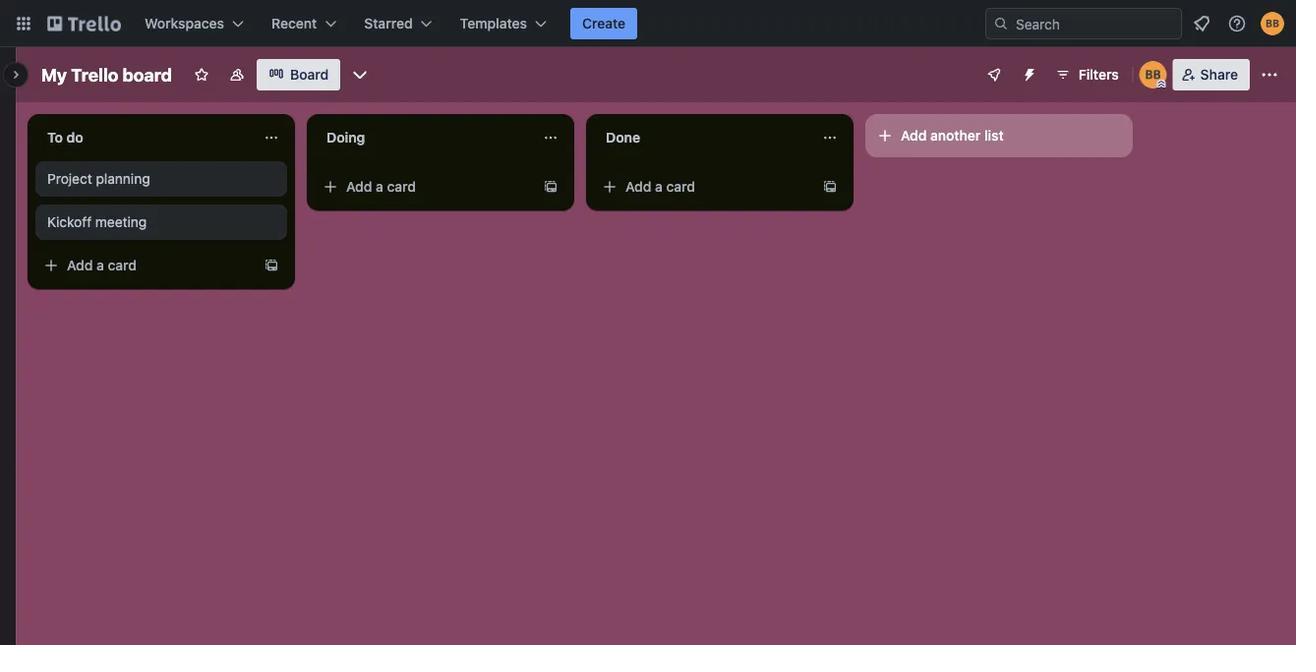 Task type: describe. For each thing, give the bounding box(es) containing it.
a for done
[[655, 179, 663, 195]]

add a card button for to do
[[35, 250, 256, 281]]

this member is an admin of this board. image
[[1157, 80, 1166, 89]]

add a card button for done
[[594, 171, 814, 203]]

Done text field
[[594, 122, 811, 153]]

card for doing
[[387, 179, 416, 195]]

do
[[66, 129, 83, 146]]

add a card for doing
[[346, 179, 416, 195]]

add another list button
[[866, 114, 1133, 157]]

recent
[[272, 15, 317, 31]]

recent button
[[260, 8, 348, 39]]

meeting
[[95, 214, 147, 230]]

templates button
[[448, 8, 559, 39]]

create from template… image for doing
[[543, 179, 559, 195]]

done
[[606, 129, 640, 146]]

starred
[[364, 15, 413, 31]]

customize views image
[[350, 65, 370, 85]]

list
[[985, 127, 1004, 144]]

add a card button for doing
[[315, 171, 535, 203]]

star or unstar board image
[[194, 67, 209, 83]]

my trello board
[[41, 64, 172, 85]]

card for to do
[[108, 257, 137, 273]]

add inside button
[[901, 127, 927, 144]]

project
[[47, 171, 92, 187]]

add a card for to do
[[67, 257, 137, 273]]

a for doing
[[376, 179, 384, 195]]

a for to do
[[97, 257, 104, 273]]

workspaces
[[145, 15, 224, 31]]

add another list
[[901, 127, 1004, 144]]

my
[[41, 64, 67, 85]]

search image
[[993, 16, 1009, 31]]

automation image
[[1014, 59, 1041, 87]]

add for doing
[[346, 179, 372, 195]]

kickoff meeting link
[[47, 212, 275, 232]]

kickoff meeting
[[47, 214, 147, 230]]

Search field
[[1009, 9, 1181, 38]]

planning
[[96, 171, 150, 187]]

show menu image
[[1260, 65, 1280, 85]]

bob builder (bobbuilder40) image
[[1140, 61, 1167, 89]]



Task type: locate. For each thing, give the bounding box(es) containing it.
add for to do
[[67, 257, 93, 273]]

add a card button down kickoff meeting link
[[35, 250, 256, 281]]

share
[[1201, 66, 1238, 83]]

Board name text field
[[31, 59, 182, 90]]

to
[[47, 129, 63, 146]]

templates
[[460, 15, 527, 31]]

2 horizontal spatial a
[[655, 179, 663, 195]]

0 horizontal spatial card
[[108, 257, 137, 273]]

a down doing text field
[[376, 179, 384, 195]]

2 horizontal spatial card
[[666, 179, 695, 195]]

board
[[123, 64, 172, 85]]

2 horizontal spatial add a card button
[[594, 171, 814, 203]]

board
[[290, 66, 329, 83]]

add a card for done
[[626, 179, 695, 195]]

another
[[931, 127, 981, 144]]

add a card button
[[315, 171, 535, 203], [594, 171, 814, 203], [35, 250, 256, 281]]

add for done
[[626, 179, 652, 195]]

add a card button down doing text field
[[315, 171, 535, 203]]

0 vertical spatial create from template… image
[[543, 179, 559, 195]]

trello
[[71, 64, 118, 85]]

create from template… image for to do
[[264, 258, 279, 273]]

filters button
[[1049, 59, 1125, 90]]

card down done text field
[[666, 179, 695, 195]]

add a card down doing
[[346, 179, 416, 195]]

add down kickoff
[[67, 257, 93, 273]]

0 horizontal spatial create from template… image
[[264, 258, 279, 273]]

create button
[[571, 8, 638, 39]]

0 horizontal spatial add a card
[[67, 257, 137, 273]]

0 horizontal spatial add a card button
[[35, 250, 256, 281]]

1 horizontal spatial add a card button
[[315, 171, 535, 203]]

power ups image
[[986, 67, 1002, 83]]

share button
[[1173, 59, 1250, 90]]

1 horizontal spatial card
[[387, 179, 416, 195]]

back to home image
[[47, 8, 121, 39]]

filters
[[1079, 66, 1119, 83]]

bob builder (bobbuilder40) image
[[1261, 12, 1285, 35]]

1 horizontal spatial create from template… image
[[543, 179, 559, 195]]

a
[[376, 179, 384, 195], [655, 179, 663, 195], [97, 257, 104, 273]]

doing
[[327, 129, 365, 146]]

1 horizontal spatial add a card
[[346, 179, 416, 195]]

add a card down 'done'
[[626, 179, 695, 195]]

create from template… image
[[822, 179, 838, 195]]

card
[[387, 179, 416, 195], [666, 179, 695, 195], [108, 257, 137, 273]]

card down meeting
[[108, 257, 137, 273]]

To do text field
[[35, 122, 252, 153]]

add
[[901, 127, 927, 144], [346, 179, 372, 195], [626, 179, 652, 195], [67, 257, 93, 273]]

add a card down kickoff meeting
[[67, 257, 137, 273]]

workspaces button
[[133, 8, 256, 39]]

create from template… image
[[543, 179, 559, 195], [264, 258, 279, 273]]

starred button
[[352, 8, 444, 39]]

workspace visible image
[[229, 67, 245, 83]]

board link
[[257, 59, 340, 90]]

project planning link
[[47, 169, 275, 189]]

primary element
[[0, 0, 1296, 47]]

Doing text field
[[315, 122, 531, 153]]

open information menu image
[[1228, 14, 1247, 33]]

card down doing text field
[[387, 179, 416, 195]]

kickoff
[[47, 214, 92, 230]]

add down doing
[[346, 179, 372, 195]]

2 horizontal spatial add a card
[[626, 179, 695, 195]]

a down kickoff meeting
[[97, 257, 104, 273]]

add a card button down done text field
[[594, 171, 814, 203]]

a down done text field
[[655, 179, 663, 195]]

to do
[[47, 129, 83, 146]]

add a card
[[346, 179, 416, 195], [626, 179, 695, 195], [67, 257, 137, 273]]

add left another
[[901, 127, 927, 144]]

1 horizontal spatial a
[[376, 179, 384, 195]]

create
[[582, 15, 626, 31]]

add down 'done'
[[626, 179, 652, 195]]

0 horizontal spatial a
[[97, 257, 104, 273]]

card for done
[[666, 179, 695, 195]]

0 notifications image
[[1190, 12, 1214, 35]]

project planning
[[47, 171, 150, 187]]

1 vertical spatial create from template… image
[[264, 258, 279, 273]]



Task type: vqa. For each thing, say whether or not it's contained in the screenshot.
Done's Add
yes



